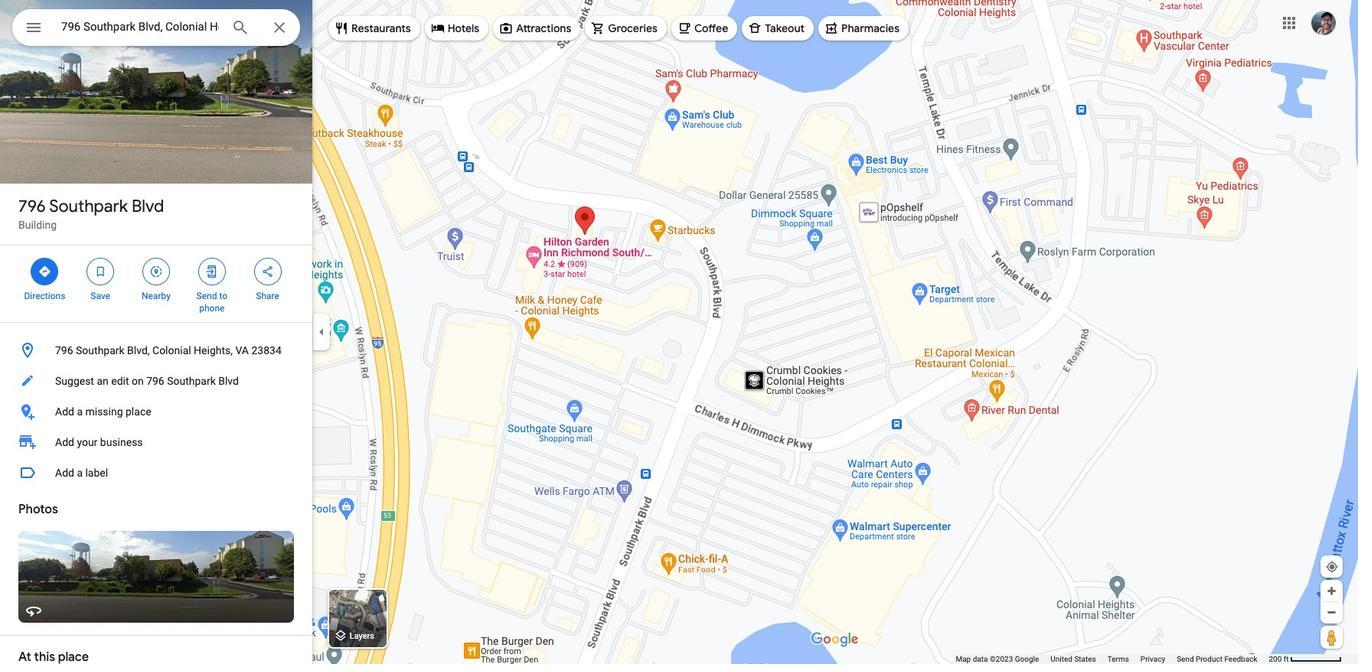 Task type: vqa. For each thing, say whether or not it's contained in the screenshot.
PRIVACY button
yes



Task type: locate. For each thing, give the bounding box(es) containing it.
add left the your
[[55, 436, 74, 449]]

796 for blvd
[[18, 196, 46, 217]]

add
[[55, 406, 74, 418], [55, 436, 74, 449], [55, 467, 74, 479]]


[[94, 263, 107, 280]]

©2023
[[990, 655, 1013, 664]]

a inside button
[[77, 467, 83, 479]]

none field inside "796 southpark blvd, colonial heights, va 23834" field
[[61, 18, 219, 36]]

send for send product feedback
[[1177, 655, 1194, 664]]

a left label
[[77, 467, 83, 479]]

796 inside "796 southpark blvd building"
[[18, 196, 46, 217]]

save
[[91, 291, 110, 302]]

1 vertical spatial add
[[55, 436, 74, 449]]

united states button
[[1051, 655, 1096, 665]]

google maps element
[[0, 0, 1358, 665]]

0 vertical spatial a
[[77, 406, 83, 418]]

796 up building
[[18, 196, 46, 217]]

show street view coverage image
[[1321, 626, 1343, 649]]

a left missing
[[77, 406, 83, 418]]

796 inside button
[[146, 375, 164, 387]]

map data ©2023 google
[[956, 655, 1039, 664]]

on
[[132, 375, 144, 387]]

None field
[[61, 18, 219, 36]]

a
[[77, 406, 83, 418], [77, 467, 83, 479]]

collapse side panel image
[[313, 324, 330, 341]]

send inside button
[[1177, 655, 1194, 664]]

share
[[256, 291, 279, 302]]


[[149, 263, 163, 280]]

heights,
[[194, 345, 233, 357]]

0 vertical spatial add
[[55, 406, 74, 418]]

pharmacies button
[[819, 10, 909, 47]]

add your business link
[[0, 427, 312, 458]]

2 a from the top
[[77, 467, 83, 479]]

796 Southpark Blvd, Colonial Heights, VA 23834 field
[[12, 9, 300, 46]]

a inside button
[[77, 406, 83, 418]]

takeout
[[765, 21, 805, 35]]

1 a from the top
[[77, 406, 83, 418]]

southpark up the an at the bottom left of the page
[[76, 345, 125, 357]]

0 vertical spatial southpark
[[49, 196, 128, 217]]

2 vertical spatial 796
[[146, 375, 164, 387]]

coffee
[[694, 21, 728, 35]]

200
[[1269, 655, 1282, 664]]

restaurants button
[[329, 10, 420, 47]]

2 horizontal spatial 796
[[146, 375, 164, 387]]

an
[[97, 375, 109, 387]]

1 horizontal spatial 796
[[55, 345, 73, 357]]

add for add a label
[[55, 467, 74, 479]]

layers
[[350, 632, 374, 642]]

2 vertical spatial southpark
[[167, 375, 216, 387]]

blvd inside button
[[218, 375, 239, 387]]

google account: cj baylor  
(christian.baylor@adept.ai) image
[[1312, 10, 1336, 35]]

attractions button
[[493, 10, 581, 47]]

796 southpark blvd main content
[[0, 0, 312, 665]]

southpark
[[49, 196, 128, 217], [76, 345, 125, 357], [167, 375, 216, 387]]

send left product
[[1177, 655, 1194, 664]]

3 add from the top
[[55, 467, 74, 479]]

0 horizontal spatial blvd
[[132, 196, 164, 217]]

states
[[1075, 655, 1096, 664]]

send inside send to phone
[[196, 291, 217, 302]]

footer
[[956, 655, 1269, 665]]

1 horizontal spatial send
[[1177, 655, 1194, 664]]

southpark down colonial
[[167, 375, 216, 387]]

zoom out image
[[1326, 607, 1338, 619]]

united states
[[1051, 655, 1096, 664]]

phone
[[199, 303, 225, 314]]

nearby
[[142, 291, 171, 302]]

show your location image
[[1325, 561, 1339, 574]]

southpark inside button
[[76, 345, 125, 357]]

restaurants
[[351, 21, 411, 35]]

0 horizontal spatial send
[[196, 291, 217, 302]]

label
[[85, 467, 108, 479]]

hotels button
[[425, 10, 489, 47]]

add left label
[[55, 467, 74, 479]]

suggest
[[55, 375, 94, 387]]

footer inside google maps element
[[956, 655, 1269, 665]]

1 vertical spatial send
[[1177, 655, 1194, 664]]

796 up suggest
[[55, 345, 73, 357]]

0 vertical spatial 796
[[18, 196, 46, 217]]

0 horizontal spatial 796
[[18, 196, 46, 217]]

1 horizontal spatial blvd
[[218, 375, 239, 387]]

blvd down va
[[218, 375, 239, 387]]

add inside button
[[55, 467, 74, 479]]

blvd up 
[[132, 196, 164, 217]]

google
[[1015, 655, 1039, 664]]

send up 'phone'
[[196, 291, 217, 302]]

1 vertical spatial blvd
[[218, 375, 239, 387]]

2 vertical spatial add
[[55, 467, 74, 479]]

place
[[126, 406, 151, 418]]

796 inside button
[[55, 345, 73, 357]]

send
[[196, 291, 217, 302], [1177, 655, 1194, 664]]

1 vertical spatial 796
[[55, 345, 73, 357]]

add for add your business
[[55, 436, 74, 449]]

privacy button
[[1141, 655, 1166, 665]]

796
[[18, 196, 46, 217], [55, 345, 73, 357], [146, 375, 164, 387]]

add inside button
[[55, 406, 74, 418]]

0 vertical spatial send
[[196, 291, 217, 302]]

blvd
[[132, 196, 164, 217], [218, 375, 239, 387]]

2 add from the top
[[55, 436, 74, 449]]

1 vertical spatial a
[[77, 467, 83, 479]]

groceries
[[608, 21, 658, 35]]


[[261, 263, 275, 280]]

southpark inside "796 southpark blvd building"
[[49, 196, 128, 217]]

add down suggest
[[55, 406, 74, 418]]

united
[[1051, 655, 1073, 664]]


[[205, 263, 219, 280]]

1 vertical spatial southpark
[[76, 345, 125, 357]]

0 vertical spatial blvd
[[132, 196, 164, 217]]

1 add from the top
[[55, 406, 74, 418]]

footer containing map data ©2023 google
[[956, 655, 1269, 665]]

796 southpark blvd building
[[18, 196, 164, 231]]

edit
[[111, 375, 129, 387]]

southpark up building
[[49, 196, 128, 217]]

796 right on
[[146, 375, 164, 387]]



Task type: describe. For each thing, give the bounding box(es) containing it.
send to phone
[[196, 291, 227, 314]]

feedback
[[1225, 655, 1258, 664]]

 search field
[[12, 9, 300, 49]]

200 ft button
[[1269, 655, 1342, 664]]

coffee button
[[672, 10, 738, 47]]

blvd,
[[127, 345, 150, 357]]

photos
[[18, 502, 58, 518]]

suggest an edit on 796 southpark blvd
[[55, 375, 239, 387]]

add a label button
[[0, 458, 312, 489]]

southpark for blvd
[[49, 196, 128, 217]]


[[38, 263, 52, 280]]

blvd inside "796 southpark blvd building"
[[132, 196, 164, 217]]

200 ft
[[1269, 655, 1289, 664]]

building
[[18, 219, 57, 231]]

send for send to phone
[[196, 291, 217, 302]]

 button
[[12, 9, 55, 49]]

va
[[235, 345, 249, 357]]

terms button
[[1108, 655, 1129, 665]]

product
[[1196, 655, 1223, 664]]

colonial
[[152, 345, 191, 357]]

suggest an edit on 796 southpark blvd button
[[0, 366, 312, 397]]

add your business
[[55, 436, 143, 449]]

a for label
[[77, 467, 83, 479]]

data
[[973, 655, 988, 664]]

actions for 796 southpark blvd region
[[0, 246, 312, 322]]

privacy
[[1141, 655, 1166, 664]]

796 for blvd,
[[55, 345, 73, 357]]

takeout button
[[742, 10, 814, 47]]

pharmacies
[[842, 21, 900, 35]]

southpark for blvd,
[[76, 345, 125, 357]]

terms
[[1108, 655, 1129, 664]]

796 southpark blvd, colonial heights, va 23834 button
[[0, 335, 312, 366]]

add a label
[[55, 467, 108, 479]]

directions
[[24, 291, 65, 302]]

add a missing place button
[[0, 397, 312, 427]]

send product feedback
[[1177, 655, 1258, 664]]

business
[[100, 436, 143, 449]]

your
[[77, 436, 98, 449]]

to
[[219, 291, 227, 302]]

groceries button
[[585, 10, 667, 47]]


[[25, 17, 43, 38]]

map
[[956, 655, 971, 664]]

add a missing place
[[55, 406, 151, 418]]

southpark inside button
[[167, 375, 216, 387]]

attractions
[[516, 21, 571, 35]]

zoom in image
[[1326, 586, 1338, 597]]

missing
[[85, 406, 123, 418]]

send product feedback button
[[1177, 655, 1258, 665]]

hotels
[[448, 21, 479, 35]]

add for add a missing place
[[55, 406, 74, 418]]

796 southpark blvd, colonial heights, va 23834
[[55, 345, 282, 357]]

ft
[[1284, 655, 1289, 664]]

23834
[[252, 345, 282, 357]]

a for missing
[[77, 406, 83, 418]]



